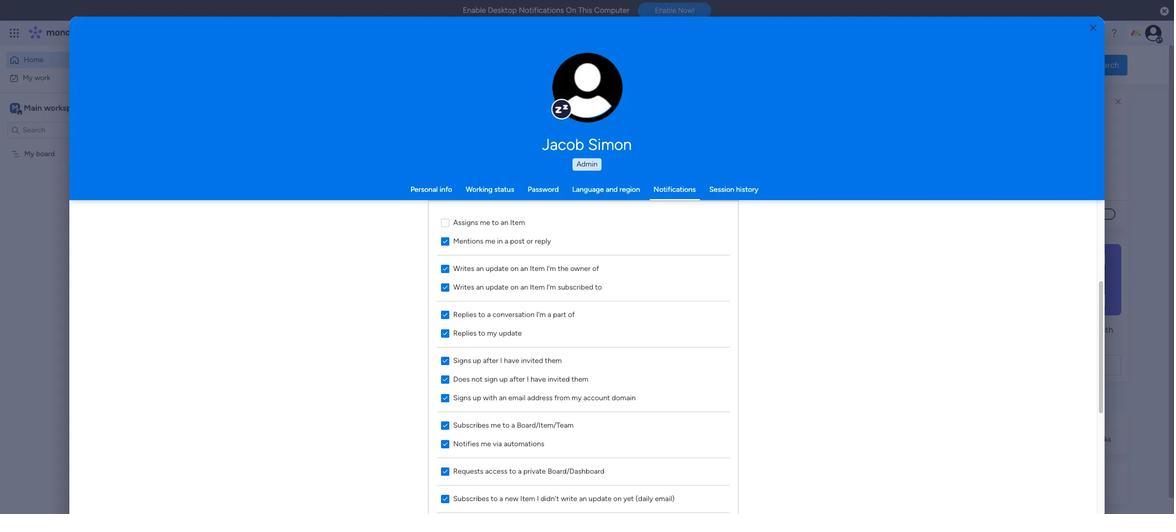 Task type: describe. For each thing, give the bounding box(es) containing it.
search everything image
[[1086, 28, 1097, 38]]

a up replies to my update
[[487, 310, 491, 319]]

my for my board
[[24, 149, 34, 158]]

how
[[1033, 435, 1047, 444]]

with inside region
[[483, 394, 497, 403]]

language
[[572, 185, 604, 194]]

region containing assigns me to an item
[[429, 201, 738, 515]]

1 vertical spatial of
[[568, 310, 575, 319]]

a left post
[[505, 237, 508, 246]]

an down mentions
[[476, 264, 484, 273]]

notifications link
[[654, 185, 696, 194]]

monday button
[[27, 20, 165, 47]]

to down replies to a conversation i'm a part of
[[479, 329, 485, 338]]

subscribed
[[558, 283, 593, 292]]

password
[[528, 185, 559, 194]]

does
[[453, 375, 470, 384]]

0 horizontal spatial i
[[500, 357, 502, 365]]

select product image
[[9, 28, 20, 38]]

requests access to a private board/dashboard
[[453, 467, 605, 476]]

replies to my update
[[453, 329, 522, 338]]

me for assigns
[[480, 218, 490, 227]]

0 vertical spatial after
[[483, 357, 499, 365]]

jacob simon
[[542, 136, 632, 154]]

monday.com
[[1049, 435, 1091, 444]]

jacob
[[542, 136, 584, 154]]

1 horizontal spatial and
[[606, 185, 618, 194]]

notifies
[[453, 440, 479, 449]]

owner
[[570, 264, 591, 273]]

an up mentions me in a post or reply
[[501, 218, 509, 227]]

enable now! button
[[638, 3, 712, 18]]

1 horizontal spatial after
[[510, 375, 525, 384]]

my for my work
[[23, 73, 33, 82]]

signs for signs up with an email address from my account domain
[[453, 394, 471, 403]]

reply
[[535, 237, 551, 246]]

signs up with an email address from my account domain
[[453, 394, 636, 403]]

1 vertical spatial have
[[531, 375, 546, 384]]

write
[[561, 495, 578, 504]]

subscribes to a new item i didn't write an update on yet (daily email)
[[453, 495, 675, 504]]

monday
[[46, 27, 82, 39]]

ready-
[[979, 338, 1003, 347]]

up for with
[[473, 394, 481, 403]]

enable for enable now!
[[655, 6, 677, 15]]

workspace
[[44, 103, 85, 113]]

simon
[[588, 136, 632, 154]]

teammates
[[311, 354, 353, 364]]

address
[[527, 394, 553, 403]]

i for new
[[537, 495, 539, 504]]

collaborating
[[390, 354, 439, 364]]

writes an update on an item i'm subscribed to
[[453, 283, 602, 292]]

this
[[578, 6, 592, 15]]

change
[[566, 93, 589, 101]]

invite
[[269, 354, 290, 364]]

new
[[505, 495, 519, 504]]

private
[[524, 467, 546, 476]]

2 vertical spatial on
[[614, 495, 622, 504]]

enable now!
[[655, 6, 695, 15]]

item up post
[[510, 218, 525, 227]]

sign
[[484, 375, 498, 384]]

your for invite
[[292, 354, 309, 364]]

0 vertical spatial of
[[592, 264, 599, 273]]

email
[[509, 394, 526, 403]]

me for mentions
[[485, 237, 495, 246]]

to up notifies me via automations
[[503, 421, 510, 430]]

history
[[736, 185, 759, 194]]

signs for signs up after i have invited them
[[453, 357, 471, 365]]

jacob simon button
[[445, 136, 730, 154]]

replies to a conversation i'm a part of
[[453, 310, 575, 319]]

computer
[[594, 6, 630, 15]]

0 horizontal spatial my
[[487, 329, 497, 338]]

start
[[371, 354, 388, 364]]

requests
[[453, 467, 484, 476]]

Search in workspace field
[[22, 124, 86, 136]]

an up writes an update on an item i'm subscribed to
[[521, 264, 528, 273]]

part
[[553, 310, 566, 319]]

1 image
[[1023, 21, 1033, 33]]

session history
[[710, 185, 759, 194]]

workflow
[[1021, 325, 1055, 335]]

language and region
[[572, 185, 640, 194]]

admin
[[577, 160, 598, 169]]

help center element
[[973, 463, 1128, 505]]

home
[[24, 55, 44, 64]]

a up 'automations'
[[512, 421, 515, 430]]

m
[[12, 103, 18, 112]]

1 vertical spatial them
[[572, 375, 589, 384]]

via
[[493, 440, 502, 449]]

a left part
[[548, 310, 551, 319]]

an down writes an update on an item i'm the owner of
[[521, 283, 528, 292]]

update left yet
[[589, 495, 612, 504]]

email)
[[655, 495, 675, 504]]

i for up
[[527, 375, 529, 384]]

my board
[[24, 149, 55, 158]]

a left new
[[500, 495, 503, 504]]

update up conversation
[[486, 283, 509, 292]]

not
[[472, 375, 483, 384]]

on
[[566, 6, 576, 15]]

item right new
[[520, 495, 535, 504]]

0 vertical spatial them
[[545, 357, 562, 365]]

1 vertical spatial notifications
[[654, 185, 696, 194]]

signs up after i have invited them
[[453, 357, 562, 365]]

working
[[466, 185, 493, 194]]

replies for replies to my update
[[453, 329, 477, 338]]

an left email
[[499, 394, 507, 403]]

learn how monday.com works
[[1013, 435, 1112, 444]]

to up mentions me in a post or reply
[[492, 218, 499, 227]]

mentions me in a post or reply
[[453, 237, 551, 246]]

change profile picture button
[[552, 53, 623, 123]]

picture
[[577, 102, 598, 110]]

workspace image
[[10, 102, 20, 114]]

assigns
[[453, 218, 478, 227]]

an right write
[[579, 495, 587, 504]]



Task type: vqa. For each thing, say whether or not it's contained in the screenshot.
the Signs to the top
yes



Task type: locate. For each thing, give the bounding box(es) containing it.
i'm left part
[[536, 310, 546, 319]]

region
[[429, 201, 738, 515]]

update
[[486, 264, 509, 273], [486, 283, 509, 292], [499, 329, 522, 338], [589, 495, 612, 504]]

invited up does not sign up after i have invited them
[[521, 357, 543, 365]]

on for the
[[511, 264, 519, 273]]

on down writes an update on an item i'm the owner of
[[511, 283, 519, 292]]

my inside my board list box
[[24, 149, 34, 158]]

1 horizontal spatial of
[[592, 264, 599, 273]]

invited up from at left
[[548, 375, 570, 384]]

2 signs from the top
[[453, 394, 471, 403]]

password link
[[528, 185, 559, 194]]

0 vertical spatial i
[[500, 357, 502, 365]]

option
[[0, 144, 132, 147]]

your right invite
[[292, 354, 309, 364]]

have up address
[[531, 375, 546, 384]]

invited
[[521, 357, 543, 365], [548, 375, 570, 384]]

2 writes from the top
[[453, 283, 474, 292]]

i left didn't
[[537, 495, 539, 504]]

quick search button
[[1053, 55, 1128, 75]]

them up does not sign up after i have invited them
[[545, 357, 562, 365]]

on up writes an update on an item i'm subscribed to
[[511, 264, 519, 273]]

0 horizontal spatial of
[[568, 310, 575, 319]]

1 vertical spatial replies
[[453, 329, 477, 338]]

board
[[36, 149, 55, 158]]

0 vertical spatial i'm
[[547, 264, 556, 273]]

0 horizontal spatial with
[[483, 394, 497, 403]]

to right access
[[509, 467, 516, 476]]

automations
[[504, 440, 545, 449]]

1 horizontal spatial them
[[572, 375, 589, 384]]

account
[[584, 394, 610, 403]]

1 horizontal spatial my
[[572, 394, 582, 403]]

i up does not sign up after i have invited them
[[500, 357, 502, 365]]

after up email
[[510, 375, 525, 384]]

language and region link
[[572, 185, 640, 194]]

subscribes
[[453, 421, 489, 430], [453, 495, 489, 504]]

my work
[[23, 73, 50, 82]]

your inside boost your workflow in minutes with ready-made templates
[[1002, 325, 1019, 335]]

quick search
[[1070, 60, 1120, 70]]

up down the not
[[473, 394, 481, 403]]

templates
[[1026, 338, 1063, 347]]

and left start
[[355, 354, 369, 364]]

quick
[[1070, 60, 1092, 70]]

0 horizontal spatial invited
[[521, 357, 543, 365]]

2 horizontal spatial i
[[537, 495, 539, 504]]

1 vertical spatial i'm
[[547, 283, 556, 292]]

0 horizontal spatial have
[[504, 357, 519, 365]]

2 subscribes from the top
[[453, 495, 489, 504]]

in inside boost your workflow in minutes with ready-made templates
[[1057, 325, 1064, 335]]

enable left desktop in the top of the page
[[463, 6, 486, 15]]

profile
[[590, 93, 609, 101]]

item
[[510, 218, 525, 227], [530, 264, 545, 273], [530, 283, 545, 292], [520, 495, 535, 504]]

0 vertical spatial have
[[504, 357, 519, 365]]

0 horizontal spatial enable
[[463, 6, 486, 15]]

on
[[511, 264, 519, 273], [511, 283, 519, 292], [614, 495, 622, 504]]

signs down does
[[453, 394, 471, 403]]

1 horizontal spatial notifications
[[654, 185, 696, 194]]

my
[[23, 73, 33, 82], [24, 149, 34, 158]]

with down the sign
[[483, 394, 497, 403]]

in inside region
[[497, 237, 503, 246]]

help image
[[1109, 28, 1120, 38]]

0 vertical spatial invited
[[521, 357, 543, 365]]

1 horizontal spatial invited
[[548, 375, 570, 384]]

i'm
[[547, 264, 556, 273], [547, 283, 556, 292], [536, 310, 546, 319]]

made
[[1003, 338, 1024, 347]]

board/dashboard
[[548, 467, 605, 476]]

1 replies from the top
[[453, 310, 477, 319]]

dapulse x slim image
[[1112, 96, 1125, 108]]

of right part
[[568, 310, 575, 319]]

after up the sign
[[483, 357, 499, 365]]

0 horizontal spatial notifications
[[519, 6, 564, 15]]

0 vertical spatial subscribes
[[453, 421, 489, 430]]

2 vertical spatial up
[[473, 394, 481, 403]]

0 vertical spatial my
[[23, 73, 33, 82]]

0 horizontal spatial in
[[497, 237, 503, 246]]

0 vertical spatial and
[[606, 185, 618, 194]]

works
[[1092, 435, 1112, 444]]

subscribes me to a board/item/team
[[453, 421, 574, 430]]

main workspace
[[24, 103, 85, 113]]

my left board
[[24, 149, 34, 158]]

dapulse close image
[[1160, 6, 1169, 17]]

1 vertical spatial your
[[292, 354, 309, 364]]

in
[[497, 237, 503, 246], [1057, 325, 1064, 335]]

me down assigns me to an item
[[485, 237, 495, 246]]

writes an update on an item i'm the owner of
[[453, 264, 599, 273]]

on for subscribed
[[511, 283, 519, 292]]

enable inside button
[[655, 6, 677, 15]]

my left work
[[23, 73, 33, 82]]

personal info link
[[411, 185, 452, 194]]

1 vertical spatial i
[[527, 375, 529, 384]]

1 vertical spatial and
[[355, 354, 369, 364]]

workspace selection element
[[10, 102, 86, 115]]

1 vertical spatial writes
[[453, 283, 474, 292]]

1 vertical spatial up
[[500, 375, 508, 384]]

session history link
[[710, 185, 759, 194]]

me for notifies
[[481, 440, 491, 449]]

notifications left on
[[519, 6, 564, 15]]

enable for enable desktop notifications on this computer
[[463, 6, 486, 15]]

them up account
[[572, 375, 589, 384]]

0 vertical spatial with
[[1097, 325, 1114, 335]]

with inside boost your workflow in minutes with ready-made templates
[[1097, 325, 1114, 335]]

me for subscribes
[[491, 421, 501, 430]]

personal
[[411, 185, 438, 194]]

in left minutes
[[1057, 325, 1064, 335]]

0 vertical spatial replies
[[453, 310, 477, 319]]

yet
[[624, 495, 634, 504]]

0 vertical spatial notifications
[[519, 6, 564, 15]]

i'm for subscribed
[[547, 283, 556, 292]]

up
[[473, 357, 481, 365], [500, 375, 508, 384], [473, 394, 481, 403]]

0 horizontal spatial them
[[545, 357, 562, 365]]

my inside "my work" button
[[23, 73, 33, 82]]

0 vertical spatial on
[[511, 264, 519, 273]]

in left post
[[497, 237, 503, 246]]

2 vertical spatial i
[[537, 495, 539, 504]]

i'm for the
[[547, 264, 556, 273]]

to left new
[[491, 495, 498, 504]]

writes for writes an update on an item i'm the owner of
[[453, 264, 474, 273]]

0 horizontal spatial and
[[355, 354, 369, 364]]

invite your teammates and start collaborating
[[269, 354, 439, 364]]

my right from at left
[[572, 394, 582, 403]]

1 horizontal spatial enable
[[655, 6, 677, 15]]

from
[[555, 394, 570, 403]]

up for after
[[473, 357, 481, 365]]

personal info
[[411, 185, 452, 194]]

board/item/team
[[517, 421, 574, 430]]

info
[[440, 185, 452, 194]]

the
[[558, 264, 569, 273]]

a
[[505, 237, 508, 246], [487, 310, 491, 319], [548, 310, 551, 319], [512, 421, 515, 430], [518, 467, 522, 476], [500, 495, 503, 504]]

1 horizontal spatial i
[[527, 375, 529, 384]]

notifies me via automations
[[453, 440, 545, 449]]

signs up does
[[453, 357, 471, 365]]

1 vertical spatial my
[[24, 149, 34, 158]]

1 vertical spatial my
[[572, 394, 582, 403]]

enable
[[463, 6, 486, 15], [655, 6, 677, 15]]

update down mentions me in a post or reply
[[486, 264, 509, 273]]

to up replies to my update
[[479, 310, 485, 319]]

2 replies from the top
[[453, 329, 477, 338]]

my down conversation
[[487, 329, 497, 338]]

my work button
[[6, 70, 111, 86]]

have up does not sign up after i have invited them
[[504, 357, 519, 365]]

1 subscribes from the top
[[453, 421, 489, 430]]

replies up replies to my update
[[453, 310, 477, 319]]

1 writes from the top
[[453, 264, 474, 273]]

working status
[[466, 185, 514, 194]]

replies up does
[[453, 329, 477, 338]]

desktop
[[488, 6, 517, 15]]

update down conversation
[[499, 329, 522, 338]]

writes for writes an update on an item i'm subscribed to
[[453, 283, 474, 292]]

session
[[710, 185, 735, 194]]

i
[[500, 357, 502, 365], [527, 375, 529, 384], [537, 495, 539, 504]]

an up replies to a conversation i'm a part of
[[476, 283, 484, 292]]

subscribes for subscribes me to a board/item/team
[[453, 421, 489, 430]]

subscribes for subscribes to a new item i didn't write an update on yet (daily email)
[[453, 495, 489, 504]]

(daily
[[636, 495, 653, 504]]

1 vertical spatial signs
[[453, 394, 471, 403]]

1 vertical spatial in
[[1057, 325, 1064, 335]]

1 vertical spatial on
[[511, 283, 519, 292]]

a left private
[[518, 467, 522, 476]]

1 horizontal spatial in
[[1057, 325, 1064, 335]]

of
[[592, 264, 599, 273], [568, 310, 575, 319]]

me
[[480, 218, 490, 227], [485, 237, 495, 246], [491, 421, 501, 430], [481, 440, 491, 449]]

access
[[485, 467, 508, 476]]

with right minutes
[[1097, 325, 1114, 335]]

subscribes down requests
[[453, 495, 489, 504]]

status
[[494, 185, 514, 194]]

to right the subscribed
[[595, 283, 602, 292]]

jacob simon image
[[1145, 25, 1162, 41]]

me right assigns on the left top
[[480, 218, 490, 227]]

region
[[620, 185, 640, 194]]

and left region
[[606, 185, 618, 194]]

templates image image
[[982, 244, 1119, 316]]

0 vertical spatial writes
[[453, 264, 474, 273]]

i up address
[[527, 375, 529, 384]]

i'm left the
[[547, 264, 556, 273]]

home button
[[6, 52, 111, 68]]

your for boost
[[1002, 325, 1019, 335]]

of right owner
[[592, 264, 599, 273]]

me up via
[[491, 421, 501, 430]]

up right the sign
[[500, 375, 508, 384]]

writes
[[453, 264, 474, 273], [453, 283, 474, 292]]

1 signs from the top
[[453, 357, 471, 365]]

close image
[[1091, 24, 1097, 32]]

0 vertical spatial in
[[497, 237, 503, 246]]

minutes
[[1066, 325, 1095, 335]]

0 vertical spatial my
[[487, 329, 497, 338]]

or
[[527, 237, 533, 246]]

1 vertical spatial invited
[[548, 375, 570, 384]]

i'm left the subscribed
[[547, 283, 556, 292]]

1 vertical spatial subscribes
[[453, 495, 489, 504]]

enable left now!
[[655, 6, 677, 15]]

domain
[[612, 394, 636, 403]]

working status link
[[466, 185, 514, 194]]

0 horizontal spatial your
[[292, 354, 309, 364]]

boost your workflow in minutes with ready-made templates
[[979, 325, 1114, 347]]

0 vertical spatial signs
[[453, 357, 471, 365]]

1 horizontal spatial your
[[1002, 325, 1019, 335]]

post
[[510, 237, 525, 246]]

my board list box
[[0, 143, 132, 302]]

me left via
[[481, 440, 491, 449]]

replies for replies to a conversation i'm a part of
[[453, 310, 477, 319]]

your
[[1002, 325, 1019, 335], [292, 354, 309, 364]]

1 horizontal spatial with
[[1097, 325, 1114, 335]]

boost
[[979, 325, 1000, 335]]

work
[[35, 73, 50, 82]]

main
[[24, 103, 42, 113]]

search
[[1094, 60, 1120, 70]]

have
[[504, 357, 519, 365], [531, 375, 546, 384]]

your up made
[[1002, 325, 1019, 335]]

1 vertical spatial after
[[510, 375, 525, 384]]

up up the not
[[473, 357, 481, 365]]

item up writes an update on an item i'm subscribed to
[[530, 264, 545, 273]]

subscribes up notifies at bottom left
[[453, 421, 489, 430]]

conversation
[[493, 310, 535, 319]]

now!
[[678, 6, 695, 15]]

notifications right region
[[654, 185, 696, 194]]

assigns me to an item
[[453, 218, 525, 227]]

didn't
[[541, 495, 559, 504]]

1 horizontal spatial have
[[531, 375, 546, 384]]

0 vertical spatial your
[[1002, 325, 1019, 335]]

replies
[[453, 310, 477, 319], [453, 329, 477, 338]]

0 horizontal spatial after
[[483, 357, 499, 365]]

item down writes an update on an item i'm the owner of
[[530, 283, 545, 292]]

0 vertical spatial up
[[473, 357, 481, 365]]

1 vertical spatial with
[[483, 394, 497, 403]]

2 vertical spatial i'm
[[536, 310, 546, 319]]

does not sign up after i have invited them
[[453, 375, 589, 384]]

on left yet
[[614, 495, 622, 504]]

my
[[487, 329, 497, 338], [572, 394, 582, 403]]



